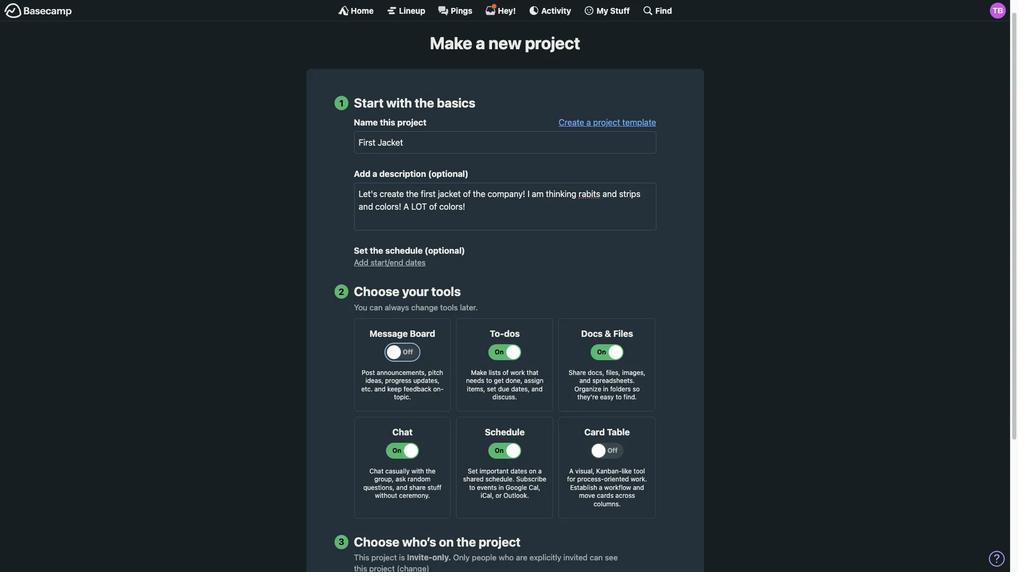 Task type: vqa. For each thing, say whether or not it's contained in the screenshot.
Tyler Black Icon on the right top
yes



Task type: describe. For each thing, give the bounding box(es) containing it.
google
[[506, 484, 527, 492]]

create a project template
[[559, 118, 656, 127]]

create
[[559, 118, 584, 127]]

keep
[[387, 385, 402, 393]]

and inside post announcements, pitch ideas, progress updates, etc. and keep feedback on- topic.
[[374, 385, 386, 393]]

to inside the make lists of work that needs to get done, assign items, set due dates, and discuss.
[[486, 377, 492, 385]]

card table
[[584, 427, 630, 438]]

in inside set important dates on a shared schedule. subscribe to events in google cal, ical, or outlook.
[[499, 484, 504, 492]]

Add a description (optional) text field
[[354, 183, 656, 231]]

3
[[339, 537, 344, 548]]

columns.
[[594, 501, 621, 509]]

a inside a visual, kanban-like tool for process-oriented work. establish a workflow and move cards across columns.
[[599, 484, 603, 492]]

my stuff button
[[584, 5, 630, 16]]

who's
[[402, 535, 436, 550]]

discuss.
[[493, 394, 517, 402]]

only people who are explicitly invited can see this project (
[[354, 553, 618, 573]]

add inside set the schedule (optional) add start/end dates
[[354, 258, 368, 267]]

chat casually with the group, ask random questions, and share stuff without ceremony.
[[363, 468, 442, 500]]

due
[[498, 385, 509, 393]]

pings
[[451, 6, 472, 15]]

easy
[[600, 394, 614, 402]]

work.
[[631, 476, 647, 484]]

always
[[385, 303, 409, 312]]

pitch
[[428, 369, 443, 377]]

change
[[411, 303, 438, 312]]

or
[[496, 492, 502, 500]]

across
[[615, 492, 635, 500]]

schedule
[[385, 246, 423, 256]]

and inside share docs, files, images, and spreadsheets. organize in folders so they're easy to find.
[[579, 377, 591, 385]]

choose for choose your tools
[[354, 284, 399, 299]]

home
[[351, 6, 374, 15]]

set the schedule (optional) add start/end dates
[[354, 246, 465, 267]]

with inside chat casually with the group, ask random questions, and share stuff without ceremony.
[[411, 468, 424, 475]]

post announcements, pitch ideas, progress updates, etc. and keep feedback on- topic.
[[361, 369, 444, 402]]

stuff
[[428, 484, 442, 492]]

a visual, kanban-like tool for process-oriented work. establish a workflow and move cards across columns.
[[567, 468, 647, 509]]

they're
[[577, 394, 598, 402]]

(optional) for set the schedule (optional) add start/end dates
[[425, 246, 465, 256]]

a for make
[[476, 33, 485, 53]]

find
[[655, 6, 672, 15]]

tool
[[634, 468, 645, 475]]

needs
[[466, 377, 484, 385]]

people
[[472, 553, 497, 563]]

your
[[402, 284, 429, 299]]

move
[[579, 492, 595, 500]]

set important dates on a shared schedule. subscribe to events in google cal, ical, or outlook.
[[463, 468, 546, 500]]

share
[[569, 369, 586, 377]]

project down start with the basics
[[397, 118, 427, 127]]

home link
[[338, 5, 374, 16]]

organize
[[574, 385, 601, 393]]

make lists of work that needs to get done, assign items, set due dates, and discuss.
[[466, 369, 544, 402]]

Name this project text field
[[354, 132, 656, 154]]

spreadsheets.
[[592, 377, 635, 385]]

files,
[[606, 369, 620, 377]]

a inside set important dates on a shared schedule. subscribe to events in google cal, ical, or outlook.
[[538, 468, 542, 475]]

table
[[607, 427, 630, 438]]

dates inside set the schedule (optional) add start/end dates
[[405, 258, 426, 267]]

0 vertical spatial this
[[380, 118, 395, 127]]

schedule
[[485, 427, 525, 438]]

activity
[[541, 6, 571, 15]]

choose for choose who's on the project
[[354, 535, 399, 550]]

visual,
[[575, 468, 594, 475]]

message
[[370, 329, 408, 339]]

message board
[[370, 329, 435, 339]]

announcements,
[[377, 369, 426, 377]]

chat for chat
[[392, 427, 413, 438]]

choose your tools
[[354, 284, 461, 299]]

pings button
[[438, 5, 472, 16]]

the inside chat casually with the group, ask random questions, and share stuff without ceremony.
[[426, 468, 435, 475]]

a
[[569, 468, 574, 475]]

in inside share docs, files, images, and spreadsheets. organize in folders so they're easy to find.
[[603, 385, 608, 393]]

template
[[622, 118, 656, 127]]

project down activity link
[[525, 33, 580, 53]]

the up only
[[457, 535, 476, 550]]

group,
[[374, 476, 394, 484]]

project up (
[[371, 553, 397, 563]]

items,
[[467, 385, 485, 393]]

cal,
[[529, 484, 540, 492]]

done,
[[506, 377, 522, 385]]

activity link
[[529, 5, 571, 16]]

see
[[605, 553, 618, 563]]

0 horizontal spatial on
[[439, 535, 454, 550]]

to-dos
[[490, 329, 520, 339]]

description
[[379, 169, 426, 179]]

(
[[397, 564, 400, 573]]

a for add
[[373, 169, 377, 179]]

schedule.
[[485, 476, 514, 484]]

project up who
[[479, 535, 521, 550]]

lineup link
[[386, 5, 425, 16]]

board
[[410, 329, 435, 339]]

later.
[[460, 303, 478, 312]]

set
[[487, 385, 496, 393]]

feedback
[[404, 385, 431, 393]]

explicitly
[[530, 553, 561, 563]]

dos
[[504, 329, 520, 339]]



Task type: locate. For each thing, give the bounding box(es) containing it.
new
[[489, 33, 522, 53]]

add left start/end
[[354, 258, 368, 267]]

2 horizontal spatial to
[[616, 394, 622, 402]]

the left basics
[[415, 96, 434, 111]]

work
[[510, 369, 525, 377]]

(optional) right description
[[428, 169, 468, 179]]

make inside the make lists of work that needs to get done, assign items, set due dates, and discuss.
[[471, 369, 487, 377]]

0 horizontal spatial in
[[499, 484, 504, 492]]

add a description (optional)
[[354, 169, 468, 179]]

0 vertical spatial chat
[[392, 427, 413, 438]]

0 vertical spatial with
[[386, 96, 412, 111]]

start/end
[[371, 258, 403, 267]]

random
[[408, 476, 431, 484]]

post
[[362, 369, 375, 377]]

1 horizontal spatial this
[[380, 118, 395, 127]]

name
[[354, 118, 378, 127]]

1 vertical spatial this
[[354, 564, 367, 573]]

a for create
[[586, 118, 591, 127]]

like
[[622, 468, 632, 475]]

1 vertical spatial set
[[468, 468, 478, 475]]

0 vertical spatial dates
[[405, 258, 426, 267]]

make down pings 'popup button'
[[430, 33, 472, 53]]

2 choose from the top
[[354, 535, 399, 550]]

2 vertical spatial to
[[469, 484, 475, 492]]

of
[[503, 369, 509, 377]]

a up subscribe at the bottom right of the page
[[538, 468, 542, 475]]

(optional)
[[428, 169, 468, 179], [425, 246, 465, 256]]

ask
[[396, 476, 406, 484]]

0 vertical spatial on
[[529, 468, 536, 475]]

dates,
[[511, 385, 530, 393]]

set
[[354, 246, 368, 256], [468, 468, 478, 475]]

make up the needs
[[471, 369, 487, 377]]

with
[[386, 96, 412, 111], [411, 468, 424, 475]]

0 vertical spatial to
[[486, 377, 492, 385]]

chat for chat casually with the group, ask random questions, and share stuff without ceremony.
[[369, 468, 384, 475]]

0 vertical spatial make
[[430, 33, 472, 53]]

1 add from the top
[[354, 169, 370, 179]]

the up start/end
[[370, 246, 383, 256]]

process-
[[577, 476, 604, 484]]

and down work. on the bottom right
[[633, 484, 644, 492]]

to
[[486, 377, 492, 385], [616, 394, 622, 402], [469, 484, 475, 492]]

can inside only people who are explicitly invited can see this project (
[[590, 553, 603, 563]]

establish
[[570, 484, 597, 492]]

create a project template link
[[559, 118, 656, 127]]

updates,
[[413, 377, 439, 385]]

2 add from the top
[[354, 258, 368, 267]]

set inside set important dates on a shared schedule. subscribe to events in google cal, ical, or outlook.
[[468, 468, 478, 475]]

add
[[354, 169, 370, 179], [354, 258, 368, 267]]

with up name this project
[[386, 96, 412, 111]]

topic.
[[394, 394, 411, 402]]

the
[[415, 96, 434, 111], [370, 246, 383, 256], [426, 468, 435, 475], [457, 535, 476, 550]]

start with the basics
[[354, 96, 475, 111]]

on up only.
[[439, 535, 454, 550]]

1 horizontal spatial on
[[529, 468, 536, 475]]

set up shared
[[468, 468, 478, 475]]

0 vertical spatial set
[[354, 246, 368, 256]]

0 horizontal spatial to
[[469, 484, 475, 492]]

choose up the this
[[354, 535, 399, 550]]

to inside set important dates on a shared schedule. subscribe to events in google cal, ical, or outlook.
[[469, 484, 475, 492]]

etc.
[[361, 385, 373, 393]]

1 vertical spatial to
[[616, 394, 622, 402]]

1 vertical spatial choose
[[354, 535, 399, 550]]

this
[[354, 553, 369, 563]]

and down ask
[[396, 484, 407, 492]]

and inside chat casually with the group, ask random questions, and share stuff without ceremony.
[[396, 484, 407, 492]]

casually
[[385, 468, 410, 475]]

on inside set important dates on a shared schedule. subscribe to events in google cal, ical, or outlook.
[[529, 468, 536, 475]]

1 vertical spatial with
[[411, 468, 424, 475]]

ceremony.
[[399, 492, 430, 500]]

this down the this
[[354, 564, 367, 573]]

1 vertical spatial on
[[439, 535, 454, 550]]

project left (
[[369, 564, 395, 573]]

workflow
[[604, 484, 631, 492]]

this inside only people who are explicitly invited can see this project (
[[354, 564, 367, 573]]

and down assign
[[531, 385, 543, 393]]

for
[[567, 476, 576, 484]]

chat
[[392, 427, 413, 438], [369, 468, 384, 475]]

card
[[584, 427, 605, 438]]

and up organize
[[579, 377, 591, 385]]

0 vertical spatial in
[[603, 385, 608, 393]]

invited
[[563, 553, 588, 563]]

tools left later. on the bottom
[[440, 303, 458, 312]]

project left template
[[593, 118, 620, 127]]

1 horizontal spatial in
[[603, 385, 608, 393]]

1 vertical spatial can
[[590, 553, 603, 563]]

docs
[[581, 329, 603, 339]]

on up subscribe at the bottom right of the page
[[529, 468, 536, 475]]

1 vertical spatial add
[[354, 258, 368, 267]]

(optional) for add a description (optional)
[[428, 169, 468, 179]]

1 horizontal spatial dates
[[511, 468, 527, 475]]

and down ideas, at the left of page
[[374, 385, 386, 393]]

choose up you
[[354, 284, 399, 299]]

can
[[370, 303, 383, 312], [590, 553, 603, 563]]

(optional) right schedule
[[425, 246, 465, 256]]

with up random
[[411, 468, 424, 475]]

ical,
[[481, 492, 494, 500]]

0 vertical spatial tools
[[431, 284, 461, 299]]

and inside a visual, kanban-like tool for process-oriented work. establish a workflow and move cards across columns.
[[633, 484, 644, 492]]

to down folders
[[616, 394, 622, 402]]

choose
[[354, 284, 399, 299], [354, 535, 399, 550]]

dates down schedule
[[405, 258, 426, 267]]

chat inside chat casually with the group, ask random questions, and share stuff without ceremony.
[[369, 468, 384, 475]]

chat up group, in the bottom left of the page
[[369, 468, 384, 475]]

tools up change
[[431, 284, 461, 299]]

to down shared
[[469, 484, 475, 492]]

0 horizontal spatial dates
[[405, 258, 426, 267]]

in up 'easy'
[[603, 385, 608, 393]]

share
[[409, 484, 426, 492]]

this
[[380, 118, 395, 127], [354, 564, 367, 573]]

1 horizontal spatial chat
[[392, 427, 413, 438]]

docs & files
[[581, 329, 633, 339]]

set up add start/end dates link
[[354, 246, 368, 256]]

1 choose from the top
[[354, 284, 399, 299]]

progress
[[385, 377, 412, 385]]

0 vertical spatial (optional)
[[428, 169, 468, 179]]

images,
[[622, 369, 646, 377]]

oriented
[[604, 476, 629, 484]]

who
[[499, 553, 514, 563]]

the inside set the schedule (optional) add start/end dates
[[370, 246, 383, 256]]

set for the
[[354, 246, 368, 256]]

questions,
[[363, 484, 394, 492]]

in
[[603, 385, 608, 393], [499, 484, 504, 492]]

2
[[339, 287, 344, 297]]

and inside the make lists of work that needs to get done, assign items, set due dates, and discuss.
[[531, 385, 543, 393]]

to inside share docs, files, images, and spreadsheets. organize in folders so they're easy to find.
[[616, 394, 622, 402]]

0 vertical spatial add
[[354, 169, 370, 179]]

dates inside set important dates on a shared schedule. subscribe to events in google cal, ical, or outlook.
[[511, 468, 527, 475]]

(optional) inside set the schedule (optional) add start/end dates
[[425, 246, 465, 256]]

find.
[[624, 394, 637, 402]]

cards
[[597, 492, 614, 500]]

a up cards
[[599, 484, 603, 492]]

my stuff
[[597, 6, 630, 15]]

files
[[613, 329, 633, 339]]

basics
[[437, 96, 475, 111]]

1 horizontal spatial to
[[486, 377, 492, 385]]

dates
[[405, 258, 426, 267], [511, 468, 527, 475]]

without
[[375, 492, 397, 500]]

in down the schedule.
[[499, 484, 504, 492]]

events
[[477, 484, 497, 492]]

set inside set the schedule (optional) add start/end dates
[[354, 246, 368, 256]]

to-
[[490, 329, 504, 339]]

main element
[[0, 0, 1010, 21]]

invite-
[[407, 553, 432, 563]]

outlook.
[[504, 492, 529, 500]]

switch accounts image
[[4, 3, 72, 19]]

0 horizontal spatial chat
[[369, 468, 384, 475]]

a right create
[[586, 118, 591, 127]]

tyler black image
[[990, 3, 1006, 19]]

only
[[453, 553, 470, 563]]

0 horizontal spatial set
[[354, 246, 368, 256]]

project
[[525, 33, 580, 53], [397, 118, 427, 127], [593, 118, 620, 127], [479, 535, 521, 550], [371, 553, 397, 563], [369, 564, 395, 573]]

set for important
[[468, 468, 478, 475]]

can left see
[[590, 553, 603, 563]]

that
[[527, 369, 539, 377]]

my
[[597, 6, 608, 15]]

1 vertical spatial tools
[[440, 303, 458, 312]]

lineup
[[399, 6, 425, 15]]

1 vertical spatial dates
[[511, 468, 527, 475]]

1 vertical spatial (optional)
[[425, 246, 465, 256]]

can right you
[[370, 303, 383, 312]]

you can always change tools later.
[[354, 303, 478, 312]]

hey!
[[498, 6, 516, 15]]

1
[[339, 98, 344, 109]]

chat down topic.
[[392, 427, 413, 438]]

this right name on the left top
[[380, 118, 395, 127]]

make for make lists of work that needs to get done, assign items, set due dates, and discuss.
[[471, 369, 487, 377]]

ideas,
[[365, 377, 383, 385]]

to up the 'set'
[[486, 377, 492, 385]]

share docs, files, images, and spreadsheets. organize in folders so they're easy to find.
[[569, 369, 646, 402]]

project inside only people who are explicitly invited can see this project (
[[369, 564, 395, 573]]

dates up subscribe at the bottom right of the page
[[511, 468, 527, 475]]

so
[[633, 385, 640, 393]]

a left new
[[476, 33, 485, 53]]

make for make a new project
[[430, 33, 472, 53]]

1 vertical spatial chat
[[369, 468, 384, 475]]

shared
[[463, 476, 484, 484]]

the up random
[[426, 468, 435, 475]]

0 vertical spatial choose
[[354, 284, 399, 299]]

&
[[605, 329, 611, 339]]

1 horizontal spatial can
[[590, 553, 603, 563]]

this project is invite-only.
[[354, 553, 451, 563]]

1 horizontal spatial set
[[468, 468, 478, 475]]

1 vertical spatial make
[[471, 369, 487, 377]]

add left description
[[354, 169, 370, 179]]

0 horizontal spatial this
[[354, 564, 367, 573]]

a left description
[[373, 169, 377, 179]]

1 vertical spatial in
[[499, 484, 504, 492]]

0 horizontal spatial can
[[370, 303, 383, 312]]

0 vertical spatial can
[[370, 303, 383, 312]]



